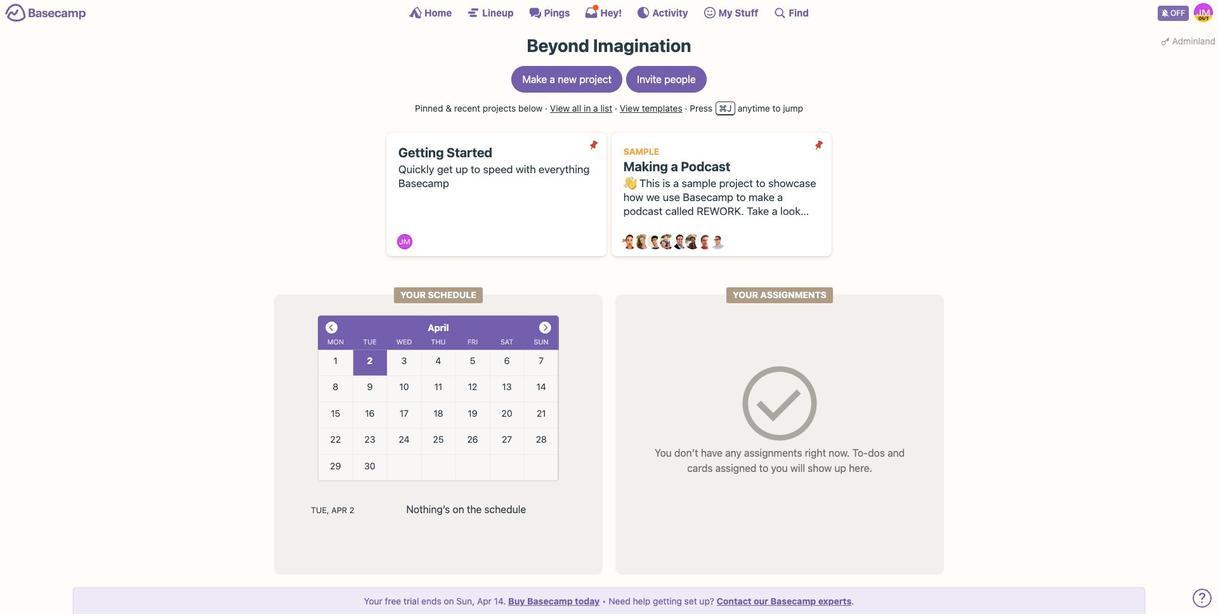 Task type: describe. For each thing, give the bounding box(es) containing it.
cheryl walters image
[[635, 234, 650, 250]]

1 vertical spatial jer mill image
[[398, 234, 413, 250]]

switch accounts image
[[5, 3, 86, 23]]

main element
[[0, 0, 1219, 25]]

jared davis image
[[648, 234, 663, 250]]



Task type: locate. For each thing, give the bounding box(es) containing it.
jer mill image
[[1195, 3, 1214, 22], [398, 234, 413, 250]]

1 horizontal spatial jer mill image
[[1195, 3, 1214, 22]]

jer mill image inside main element
[[1195, 3, 1214, 22]]

steve marsh image
[[698, 234, 713, 250]]

annie bryan image
[[623, 234, 638, 250]]

victor cooper image
[[710, 234, 726, 250]]

0 vertical spatial jer mill image
[[1195, 3, 1214, 22]]

josh fiske image
[[673, 234, 688, 250]]

nicole katz image
[[685, 234, 701, 250]]

0 horizontal spatial jer mill image
[[398, 234, 413, 250]]

keyboard shortcut: ⌘ + / image
[[774, 6, 787, 19]]

jennifer young image
[[660, 234, 676, 250]]



Task type: vqa. For each thing, say whether or not it's contained in the screenshot.
Nicole Katz icon
yes



